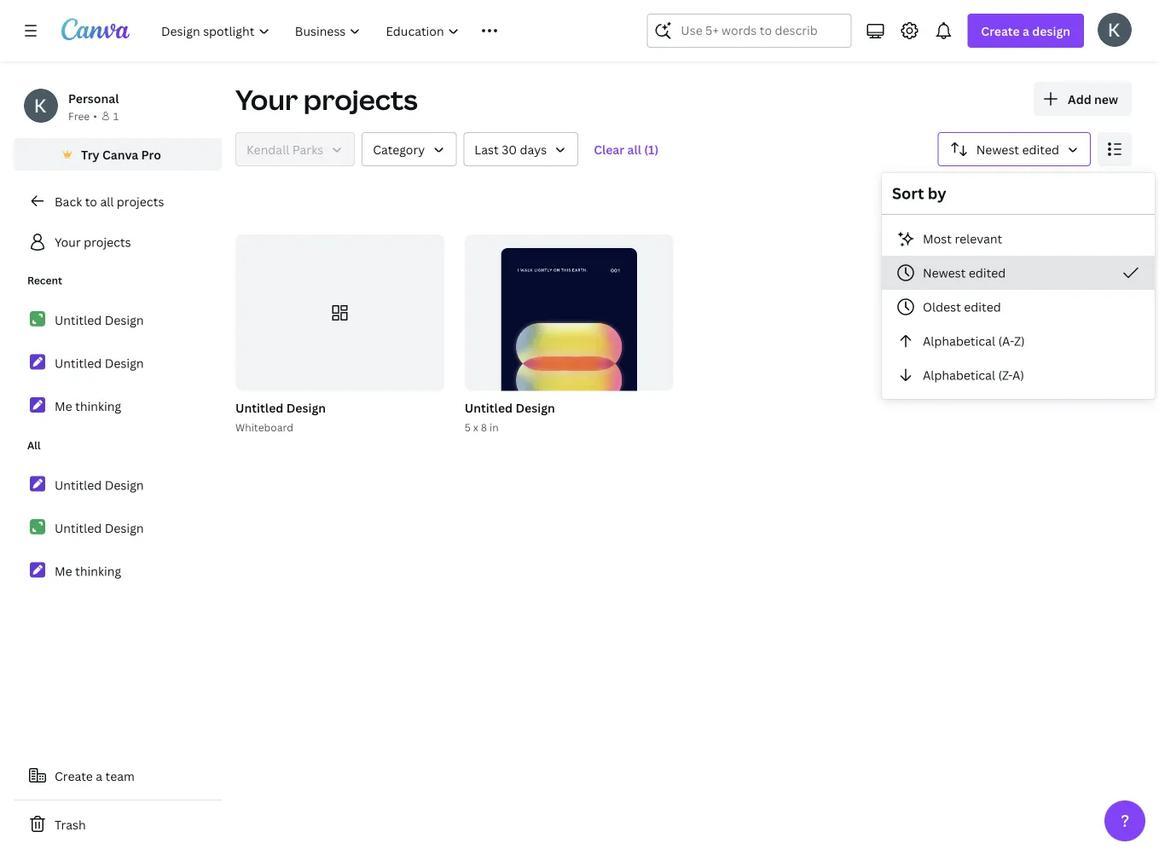Task type: vqa. For each thing, say whether or not it's contained in the screenshot.
•
yes



Task type: describe. For each thing, give the bounding box(es) containing it.
new
[[1095, 91, 1118, 107]]

z)
[[1014, 333, 1025, 349]]

newest inside sort by button
[[976, 141, 1019, 157]]

oldest
[[923, 299, 961, 315]]

a)
[[1013, 367, 1025, 383]]

0 vertical spatial projects
[[304, 81, 418, 118]]

clear all (1)
[[594, 141, 659, 157]]

create a design button
[[968, 14, 1084, 48]]

a for team
[[96, 768, 102, 784]]

create a design
[[981, 23, 1071, 39]]

days
[[520, 141, 547, 157]]

oldest edited button
[[882, 290, 1155, 324]]

x
[[473, 421, 478, 435]]

thinking for first list from the top of the page
[[75, 398, 121, 414]]

1 vertical spatial your
[[55, 234, 81, 250]]

try
[[81, 146, 100, 163]]

Category button
[[362, 132, 457, 166]]

me thinking for 2nd me thinking "link" from the bottom of the page
[[55, 398, 121, 414]]

add new
[[1068, 91, 1118, 107]]

add new button
[[1034, 82, 1132, 116]]

design for 3rd untitled design link from the bottom of the page
[[105, 355, 144, 371]]

sort
[[892, 183, 924, 204]]

back to all projects
[[55, 193, 164, 209]]

1 vertical spatial projects
[[117, 193, 164, 209]]

clear
[[594, 141, 625, 157]]

relevant
[[955, 231, 1003, 247]]

2 vertical spatial projects
[[84, 234, 131, 250]]

clear all (1) link
[[585, 132, 667, 166]]

untitled design for 3rd untitled design link from the top
[[55, 477, 144, 493]]

1 untitled design link from the top
[[14, 302, 222, 338]]

newest edited button
[[882, 256, 1155, 290]]

most relevant option
[[882, 222, 1155, 256]]

team
[[105, 768, 135, 784]]

alphabetical (z-a) option
[[882, 358, 1155, 392]]

•
[[93, 109, 97, 123]]

alphabetical (a-z) option
[[882, 324, 1155, 358]]

alphabetical (z-a) button
[[882, 358, 1155, 392]]

kendall
[[247, 141, 289, 157]]

a for design
[[1023, 23, 1030, 39]]

Date modified button
[[463, 132, 578, 166]]

alphabetical for alphabetical (z-a)
[[923, 367, 996, 383]]

design for first untitled design link
[[105, 312, 144, 328]]

canva
[[102, 146, 138, 163]]

1 me thinking link from the top
[[14, 388, 222, 424]]

kendall parks image
[[1098, 13, 1132, 47]]

to
[[85, 193, 97, 209]]

create for create a team
[[55, 768, 93, 784]]

alphabetical (a-z) button
[[882, 324, 1155, 358]]

recent
[[27, 273, 62, 287]]

your projects inside your projects link
[[55, 234, 131, 250]]

create a team
[[55, 768, 135, 784]]

last
[[475, 141, 499, 157]]

0 vertical spatial all
[[627, 141, 641, 157]]

edited for oldest edited option
[[964, 299, 1001, 315]]

0 vertical spatial your
[[235, 81, 298, 118]]

alphabetical (a-z)
[[923, 333, 1025, 349]]

edited for newest edited option
[[969, 265, 1006, 281]]

untitled design 5 x 8 in
[[465, 400, 555, 435]]

personal
[[68, 90, 119, 106]]

untitled inside untitled design 5 x 8 in
[[465, 400, 513, 416]]

untitled inside untitled design whiteboard
[[235, 400, 283, 416]]

thinking for 1st list from the bottom
[[75, 563, 121, 579]]

alphabetical for alphabetical (a-z)
[[923, 333, 996, 349]]

back to all projects link
[[14, 184, 222, 218]]

create a team button
[[14, 759, 222, 793]]

design for 4th untitled design link from the top of the page
[[105, 520, 144, 536]]

create for create a design
[[981, 23, 1020, 39]]

try canva pro button
[[14, 138, 222, 171]]

newest inside button
[[923, 265, 966, 281]]

(z-
[[998, 367, 1013, 383]]

design for 3rd untitled design link from the top
[[105, 477, 144, 493]]

untitled design for first untitled design link
[[55, 312, 144, 328]]

2 me thinking link from the top
[[14, 553, 222, 589]]

by
[[928, 183, 947, 204]]

Sort by button
[[938, 132, 1091, 166]]

design
[[1032, 23, 1071, 39]]

parks
[[292, 141, 323, 157]]



Task type: locate. For each thing, give the bounding box(es) containing it.
your down back
[[55, 234, 81, 250]]

1 list from the top
[[14, 302, 222, 424]]

1 vertical spatial me thinking link
[[14, 553, 222, 589]]

0 horizontal spatial your projects
[[55, 234, 131, 250]]

trash link
[[14, 808, 222, 842]]

your projects link
[[14, 225, 222, 259]]

untitled design button up whiteboard
[[235, 398, 326, 419]]

untitled
[[55, 312, 102, 328], [55, 355, 102, 371], [235, 400, 283, 416], [465, 400, 513, 416], [55, 477, 102, 493], [55, 520, 102, 536]]

newest edited inside button
[[923, 265, 1006, 281]]

design
[[105, 312, 144, 328], [105, 355, 144, 371], [286, 400, 326, 416], [516, 400, 555, 416], [105, 477, 144, 493], [105, 520, 144, 536]]

create
[[981, 23, 1020, 39], [55, 768, 93, 784]]

projects down back to all projects at the left of page
[[84, 234, 131, 250]]

your projects up "parks"
[[235, 81, 418, 118]]

1 horizontal spatial untitled design button
[[465, 398, 555, 419]]

me
[[55, 398, 72, 414], [55, 563, 72, 579]]

top level navigation element
[[150, 14, 606, 48], [150, 14, 606, 48]]

your up the kendall
[[235, 81, 298, 118]]

a left team
[[96, 768, 102, 784]]

create inside 'dropdown button'
[[981, 23, 1020, 39]]

projects
[[304, 81, 418, 118], [117, 193, 164, 209], [84, 234, 131, 250]]

most
[[923, 231, 952, 247]]

all
[[627, 141, 641, 157], [100, 193, 114, 209]]

create left team
[[55, 768, 93, 784]]

1 alphabetical from the top
[[923, 333, 996, 349]]

1 horizontal spatial a
[[1023, 23, 1030, 39]]

your projects down the 'to'
[[55, 234, 131, 250]]

2 thinking from the top
[[75, 563, 121, 579]]

alphabetical inside the alphabetical (z-a) "button"
[[923, 367, 996, 383]]

1 vertical spatial your projects
[[55, 234, 131, 250]]

alphabetical (z-a)
[[923, 367, 1025, 383]]

1 vertical spatial thinking
[[75, 563, 121, 579]]

alphabetical
[[923, 333, 996, 349], [923, 367, 996, 383]]

5
[[465, 421, 471, 435]]

1 me from the top
[[55, 398, 72, 414]]

Search search field
[[681, 15, 818, 47]]

1 horizontal spatial create
[[981, 23, 1020, 39]]

add
[[1068, 91, 1092, 107]]

untitled design link
[[14, 302, 222, 338], [14, 345, 222, 381], [14, 467, 222, 503], [14, 510, 222, 546]]

0 vertical spatial newest edited
[[976, 141, 1059, 157]]

me thinking for 2nd me thinking "link"
[[55, 563, 121, 579]]

alphabetical down oldest edited
[[923, 333, 996, 349]]

trash
[[55, 817, 86, 833]]

untitled design button
[[235, 398, 326, 419], [465, 398, 555, 419]]

pro
[[141, 146, 161, 163]]

0 horizontal spatial newest
[[923, 265, 966, 281]]

all
[[27, 438, 41, 453]]

(a-
[[998, 333, 1014, 349]]

1 vertical spatial me thinking
[[55, 563, 121, 579]]

1 vertical spatial newest
[[923, 265, 966, 281]]

0 vertical spatial your projects
[[235, 81, 418, 118]]

1 thinking from the top
[[75, 398, 121, 414]]

me for 2nd me thinking "link" from the bottom of the page
[[55, 398, 72, 414]]

0 vertical spatial create
[[981, 23, 1020, 39]]

oldest edited
[[923, 299, 1001, 315]]

None search field
[[647, 14, 852, 48]]

1 untitled design button from the left
[[235, 398, 326, 419]]

a
[[1023, 23, 1030, 39], [96, 768, 102, 784]]

alphabetical down alphabetical (a-z)
[[923, 367, 996, 383]]

free
[[68, 109, 90, 123]]

1 vertical spatial me
[[55, 563, 72, 579]]

edited down the relevant
[[969, 265, 1006, 281]]

3 untitled design from the top
[[55, 477, 144, 493]]

design inside untitled design 5 x 8 in
[[516, 400, 555, 416]]

a inside button
[[96, 768, 102, 784]]

your projects
[[235, 81, 418, 118], [55, 234, 131, 250]]

me for 2nd me thinking "link"
[[55, 563, 72, 579]]

me thinking
[[55, 398, 121, 414], [55, 563, 121, 579]]

untitled design
[[55, 312, 144, 328], [55, 355, 144, 371], [55, 477, 144, 493], [55, 520, 144, 536]]

1 vertical spatial newest edited
[[923, 265, 1006, 281]]

3 untitled design link from the top
[[14, 467, 222, 503]]

all right the 'to'
[[100, 193, 114, 209]]

edited down add new dropdown button
[[1022, 141, 1059, 157]]

free •
[[68, 109, 97, 123]]

newest edited down add new dropdown button
[[976, 141, 1059, 157]]

0 vertical spatial edited
[[1022, 141, 1059, 157]]

sort by
[[892, 183, 947, 204]]

kendall parks
[[247, 141, 323, 157]]

most relevant button
[[882, 222, 1155, 256]]

in
[[490, 421, 499, 435]]

2 me thinking from the top
[[55, 563, 121, 579]]

0 vertical spatial me
[[55, 398, 72, 414]]

alphabetical inside alphabetical (a-z) button
[[923, 333, 996, 349]]

create left the design
[[981, 23, 1020, 39]]

thinking
[[75, 398, 121, 414], [75, 563, 121, 579]]

2 untitled design link from the top
[[14, 345, 222, 381]]

2 alphabetical from the top
[[923, 367, 996, 383]]

0 vertical spatial alphabetical
[[923, 333, 996, 349]]

1 vertical spatial edited
[[969, 265, 1006, 281]]

whiteboard
[[235, 421, 293, 435]]

untitled design for 3rd untitled design link from the bottom of the page
[[55, 355, 144, 371]]

back
[[55, 193, 82, 209]]

4 untitled design link from the top
[[14, 510, 222, 546]]

last 30 days
[[475, 141, 547, 157]]

0 vertical spatial list
[[14, 302, 222, 424]]

edited inside button
[[969, 265, 1006, 281]]

try canva pro
[[81, 146, 161, 163]]

me thinking link
[[14, 388, 222, 424], [14, 553, 222, 589]]

1 horizontal spatial your projects
[[235, 81, 418, 118]]

newest edited inside sort by button
[[976, 141, 1059, 157]]

0 vertical spatial thinking
[[75, 398, 121, 414]]

1 horizontal spatial newest
[[976, 141, 1019, 157]]

1 vertical spatial a
[[96, 768, 102, 784]]

1 horizontal spatial your
[[235, 81, 298, 118]]

untitled design button up in
[[465, 398, 555, 419]]

2 me from the top
[[55, 563, 72, 579]]

4 untitled design from the top
[[55, 520, 144, 536]]

a inside 'dropdown button'
[[1023, 23, 1030, 39]]

0 vertical spatial me thinking link
[[14, 388, 222, 424]]

newest
[[976, 141, 1019, 157], [923, 265, 966, 281]]

sort by list box
[[882, 222, 1155, 392]]

oldest edited option
[[882, 290, 1155, 324]]

projects up your projects link
[[117, 193, 164, 209]]

untitled design for 4th untitled design link from the top of the page
[[55, 520, 144, 536]]

your
[[235, 81, 298, 118], [55, 234, 81, 250]]

1
[[113, 109, 119, 123]]

category
[[373, 141, 425, 157]]

0 horizontal spatial all
[[100, 193, 114, 209]]

1 vertical spatial all
[[100, 193, 114, 209]]

design inside untitled design whiteboard
[[286, 400, 326, 416]]

0 horizontal spatial create
[[55, 768, 93, 784]]

untitled design whiteboard
[[235, 400, 326, 435]]

Owner button
[[235, 132, 355, 166]]

2 untitled design button from the left
[[465, 398, 555, 419]]

0 horizontal spatial your
[[55, 234, 81, 250]]

most relevant
[[923, 231, 1003, 247]]

create inside button
[[55, 768, 93, 784]]

0 vertical spatial newest
[[976, 141, 1019, 157]]

2 untitled design from the top
[[55, 355, 144, 371]]

2 vertical spatial edited
[[964, 299, 1001, 315]]

edited inside sort by button
[[1022, 141, 1059, 157]]

0 vertical spatial a
[[1023, 23, 1030, 39]]

untitled design button for untitled design 5 x 8 in
[[465, 398, 555, 419]]

1 vertical spatial create
[[55, 768, 93, 784]]

1 horizontal spatial all
[[627, 141, 641, 157]]

2 list from the top
[[14, 467, 222, 589]]

1 vertical spatial list
[[14, 467, 222, 589]]

newest edited option
[[882, 256, 1155, 290]]

edited inside button
[[964, 299, 1001, 315]]

list
[[14, 302, 222, 424], [14, 467, 222, 589]]

1 vertical spatial alphabetical
[[923, 367, 996, 383]]

(1)
[[644, 141, 659, 157]]

0 vertical spatial me thinking
[[55, 398, 121, 414]]

edited up alphabetical (a-z)
[[964, 299, 1001, 315]]

newest edited down the most relevant
[[923, 265, 1006, 281]]

projects up category
[[304, 81, 418, 118]]

edited
[[1022, 141, 1059, 157], [969, 265, 1006, 281], [964, 299, 1001, 315]]

all left (1)
[[627, 141, 641, 157]]

a left the design
[[1023, 23, 1030, 39]]

untitled design button for untitled design whiteboard
[[235, 398, 326, 419]]

0 horizontal spatial untitled design button
[[235, 398, 326, 419]]

1 untitled design from the top
[[55, 312, 144, 328]]

1 me thinking from the top
[[55, 398, 121, 414]]

newest edited
[[976, 141, 1059, 157], [923, 265, 1006, 281]]

0 horizontal spatial a
[[96, 768, 102, 784]]

30
[[502, 141, 517, 157]]

8
[[481, 421, 487, 435]]



